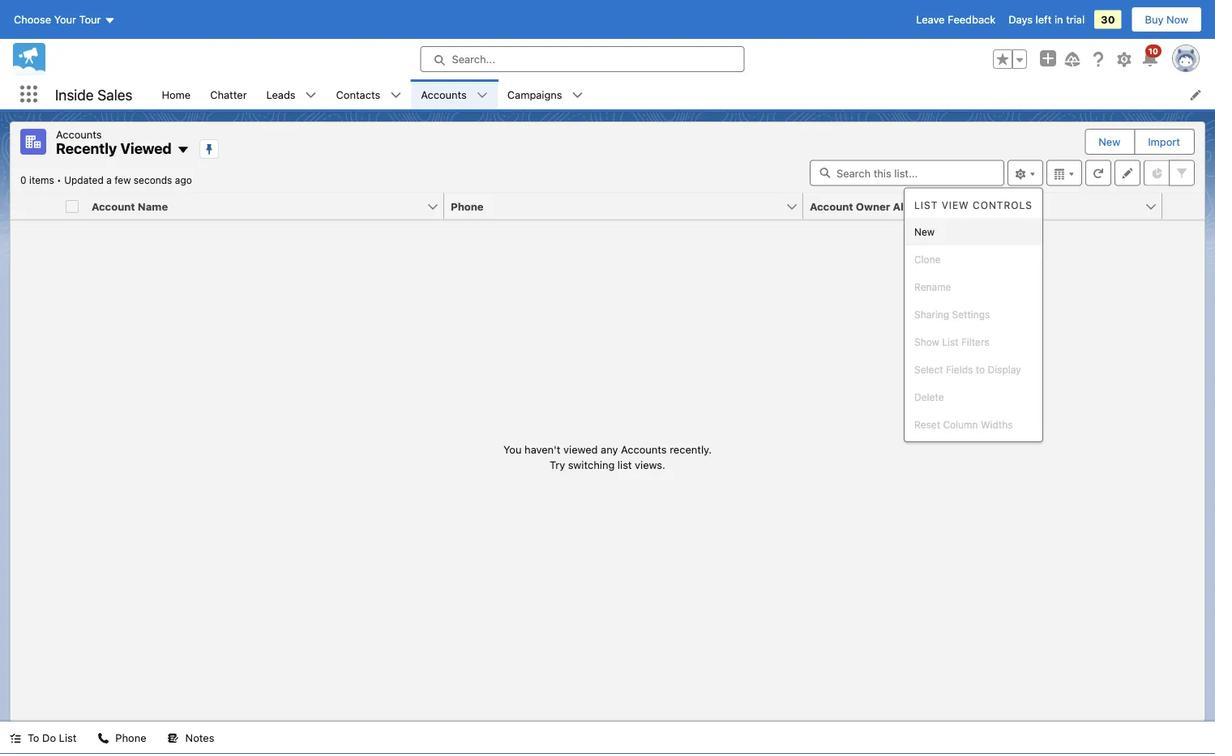 Task type: vqa. For each thing, say whether or not it's contained in the screenshot.
Select Fields to Display link
yes



Task type: describe. For each thing, give the bounding box(es) containing it.
display
[[988, 364, 1021, 375]]

accounts inside you haven't viewed any accounts recently. try switching list views.
[[621, 443, 667, 455]]

recently viewed
[[56, 140, 172, 157]]

alias
[[893, 200, 919, 212]]

home
[[162, 88, 191, 101]]

list containing home
[[152, 79, 1215, 109]]

contacts
[[336, 88, 380, 101]]

leave
[[916, 13, 945, 26]]

choose your tour
[[14, 13, 101, 26]]

import
[[1148, 136, 1180, 148]]

campaigns link
[[498, 79, 572, 109]]

clone link
[[905, 246, 1043, 273]]

none search field inside recently viewed|accounts|list view element
[[810, 160, 1004, 186]]

accounts link
[[411, 79, 477, 109]]

account for account owner alias
[[810, 200, 853, 212]]

notes
[[185, 732, 214, 745]]

you haven't viewed any accounts recently. try switching list views.
[[503, 443, 712, 471]]

new link
[[905, 218, 1043, 246]]

0 horizontal spatial accounts
[[56, 128, 102, 140]]

account owner alias element
[[803, 193, 1172, 220]]

Search Recently Viewed list view. search field
[[810, 160, 1004, 186]]

10 button
[[1141, 45, 1162, 69]]

days left in trial
[[1009, 13, 1085, 26]]

leads list item
[[257, 79, 326, 109]]

10
[[1149, 46, 1159, 56]]

viewed
[[564, 443, 598, 455]]

select fields to display link
[[905, 356, 1043, 383]]

you
[[503, 443, 522, 455]]

sharing settings
[[914, 309, 990, 320]]

0 vertical spatial list
[[914, 200, 938, 211]]

filters
[[961, 336, 990, 348]]

choose your tour button
[[13, 6, 116, 32]]

menu inside recently viewed|accounts|list view element
[[905, 192, 1043, 439]]

views.
[[635, 459, 666, 471]]

search... button
[[420, 46, 745, 72]]

leave feedback
[[916, 13, 996, 26]]

account name
[[92, 200, 168, 212]]

reset column widths
[[914, 419, 1013, 430]]

list
[[618, 459, 632, 471]]

recently
[[56, 140, 117, 157]]

text default image inside the campaigns list item
[[572, 90, 583, 101]]

new for new button
[[1099, 136, 1121, 148]]

trial
[[1066, 13, 1085, 26]]

viewed
[[120, 140, 172, 157]]

list view controls
[[914, 200, 1033, 211]]

new for new link
[[914, 226, 935, 238]]

recently viewed status
[[20, 175, 64, 186]]

text default image
[[10, 733, 21, 745]]

account name button
[[85, 193, 426, 219]]

notes button
[[158, 722, 224, 755]]

to do list
[[28, 732, 77, 745]]

home link
[[152, 79, 200, 109]]

now
[[1167, 13, 1189, 26]]

reset
[[914, 419, 940, 430]]

leads link
[[257, 79, 305, 109]]

few
[[114, 175, 131, 186]]

phone button inside phone element
[[444, 193, 786, 219]]

buy now
[[1145, 13, 1189, 26]]

search...
[[452, 53, 495, 65]]

to
[[976, 364, 985, 375]]

accounts list item
[[411, 79, 498, 109]]

text default image inside notes button
[[168, 733, 179, 745]]

updated
[[64, 175, 104, 186]]

select
[[914, 364, 943, 375]]

haven't
[[525, 443, 561, 455]]

inside
[[55, 86, 94, 103]]

show
[[914, 336, 940, 348]]

delete
[[914, 392, 944, 403]]

choose
[[14, 13, 51, 26]]

campaigns list item
[[498, 79, 593, 109]]

0 horizontal spatial phone button
[[88, 722, 156, 755]]

rename link
[[905, 273, 1043, 301]]

show list filters
[[914, 336, 990, 348]]

controls
[[973, 200, 1033, 211]]

switching
[[568, 459, 615, 471]]

account owner alias button
[[803, 193, 1145, 219]]

recently viewed|accounts|list view element
[[10, 122, 1206, 722]]



Task type: locate. For each thing, give the bounding box(es) containing it.
1 horizontal spatial new
[[1099, 136, 1121, 148]]

phone button
[[444, 193, 786, 219], [88, 722, 156, 755]]

account name element
[[85, 193, 454, 220]]

text default image inside accounts list item
[[477, 90, 488, 101]]

1 horizontal spatial list
[[914, 200, 938, 211]]

reset column widths link
[[905, 411, 1043, 439]]

account owner alias
[[810, 200, 919, 212]]

sharing
[[914, 309, 950, 320]]

text default image right contacts
[[390, 90, 402, 101]]

1 vertical spatial accounts
[[56, 128, 102, 140]]

list left view
[[914, 200, 938, 211]]

leads
[[266, 88, 296, 101]]

accounts down the search...
[[421, 88, 467, 101]]

buy
[[1145, 13, 1164, 26]]

text default image right to do list
[[98, 733, 109, 745]]

ago
[[175, 175, 192, 186]]

•
[[57, 175, 61, 186]]

0 vertical spatial phone
[[451, 200, 484, 212]]

accounts up views.
[[621, 443, 667, 455]]

a
[[106, 175, 112, 186]]

your
[[54, 13, 76, 26]]

text default image down search... button at the top of page
[[572, 90, 583, 101]]

new up 'clone'
[[914, 226, 935, 238]]

any
[[601, 443, 618, 455]]

leave feedback link
[[916, 13, 996, 26]]

to
[[28, 732, 39, 745]]

text default image inside leads list item
[[305, 90, 317, 101]]

buy now button
[[1131, 6, 1202, 32]]

0 horizontal spatial account
[[92, 200, 135, 212]]

contacts list item
[[326, 79, 411, 109]]

do
[[42, 732, 56, 745]]

chatter
[[210, 88, 247, 101]]

1 vertical spatial list
[[942, 336, 959, 348]]

menu
[[905, 192, 1043, 439]]

recently.
[[670, 443, 712, 455]]

phone
[[451, 200, 484, 212], [115, 732, 146, 745]]

text default image down the search...
[[477, 90, 488, 101]]

2 vertical spatial accounts
[[621, 443, 667, 455]]

1 vertical spatial new
[[914, 226, 935, 238]]

widths
[[981, 419, 1013, 430]]

feedback
[[948, 13, 996, 26]]

days
[[1009, 13, 1033, 26]]

new
[[1099, 136, 1121, 148], [914, 226, 935, 238]]

30
[[1101, 13, 1115, 26]]

0
[[20, 175, 26, 186]]

text default image right 'leads'
[[305, 90, 317, 101]]

0 items • updated a few seconds ago
[[20, 175, 192, 186]]

account left owner
[[810, 200, 853, 212]]

list right do
[[59, 732, 77, 745]]

seconds
[[134, 175, 172, 186]]

menu containing list view controls
[[905, 192, 1043, 439]]

text default image inside 'contacts' list item
[[390, 90, 402, 101]]

new button
[[1086, 130, 1134, 154]]

sharing settings link
[[905, 301, 1043, 328]]

clone
[[914, 254, 941, 265]]

status containing you haven't viewed any accounts recently.
[[503, 442, 712, 473]]

accounts
[[421, 88, 467, 101], [56, 128, 102, 140], [621, 443, 667, 455]]

1 horizontal spatial phone
[[451, 200, 484, 212]]

phone element
[[444, 193, 813, 220]]

1 horizontal spatial phone button
[[444, 193, 786, 219]]

status
[[503, 442, 712, 473]]

in
[[1055, 13, 1063, 26]]

list inside 'link'
[[942, 336, 959, 348]]

name
[[138, 200, 168, 212]]

sales
[[97, 86, 133, 103]]

view
[[942, 200, 969, 211]]

list
[[152, 79, 1215, 109]]

1 vertical spatial phone
[[115, 732, 146, 745]]

list inside button
[[59, 732, 77, 745]]

accounts down inside
[[56, 128, 102, 140]]

try
[[550, 459, 565, 471]]

0 horizontal spatial list
[[59, 732, 77, 745]]

new left import at right
[[1099, 136, 1121, 148]]

0 horizontal spatial phone
[[115, 732, 146, 745]]

items
[[29, 175, 54, 186]]

2 account from the left
[[810, 200, 853, 212]]

text default image left 'notes'
[[168, 733, 179, 745]]

contacts link
[[326, 79, 390, 109]]

list right show
[[942, 336, 959, 348]]

text default image inside recently viewed|accounts|list view element
[[177, 144, 190, 157]]

status inside recently viewed|accounts|list view element
[[503, 442, 712, 473]]

cell
[[59, 193, 85, 220]]

delete link
[[905, 383, 1043, 411]]

phone inside recently viewed|accounts|list view element
[[451, 200, 484, 212]]

2 horizontal spatial accounts
[[621, 443, 667, 455]]

1 vertical spatial phone button
[[88, 722, 156, 755]]

1 account from the left
[[92, 200, 135, 212]]

chatter link
[[200, 79, 257, 109]]

show list filters link
[[905, 328, 1043, 356]]

item number element
[[11, 193, 59, 220]]

cell inside recently viewed|accounts|list view element
[[59, 193, 85, 220]]

inside sales
[[55, 86, 133, 103]]

tour
[[79, 13, 101, 26]]

account for account name
[[92, 200, 135, 212]]

accounts image
[[20, 129, 46, 155]]

1 horizontal spatial accounts
[[421, 88, 467, 101]]

2 vertical spatial list
[[59, 732, 77, 745]]

fields
[[946, 364, 973, 375]]

accounts inside list item
[[421, 88, 467, 101]]

action element
[[1163, 193, 1205, 220]]

rename
[[914, 281, 951, 293]]

text default image
[[305, 90, 317, 101], [390, 90, 402, 101], [477, 90, 488, 101], [572, 90, 583, 101], [177, 144, 190, 157], [98, 733, 109, 745], [168, 733, 179, 745]]

left
[[1036, 13, 1052, 26]]

0 vertical spatial accounts
[[421, 88, 467, 101]]

1 horizontal spatial account
[[810, 200, 853, 212]]

0 horizontal spatial new
[[914, 226, 935, 238]]

action image
[[1163, 193, 1205, 219]]

campaigns
[[507, 88, 562, 101]]

None search field
[[810, 160, 1004, 186]]

0 vertical spatial phone button
[[444, 193, 786, 219]]

owner
[[856, 200, 890, 212]]

settings
[[952, 309, 990, 320]]

account down a
[[92, 200, 135, 212]]

column
[[943, 419, 978, 430]]

2 horizontal spatial list
[[942, 336, 959, 348]]

text default image up ago
[[177, 144, 190, 157]]

select fields to display
[[914, 364, 1021, 375]]

to do list button
[[0, 722, 86, 755]]

0 vertical spatial new
[[1099, 136, 1121, 148]]

account inside 'element'
[[810, 200, 853, 212]]

new inside button
[[1099, 136, 1121, 148]]

group
[[993, 49, 1027, 69]]

item number image
[[11, 193, 59, 219]]

import button
[[1135, 130, 1193, 154]]

list
[[914, 200, 938, 211], [942, 336, 959, 348], [59, 732, 77, 745]]



